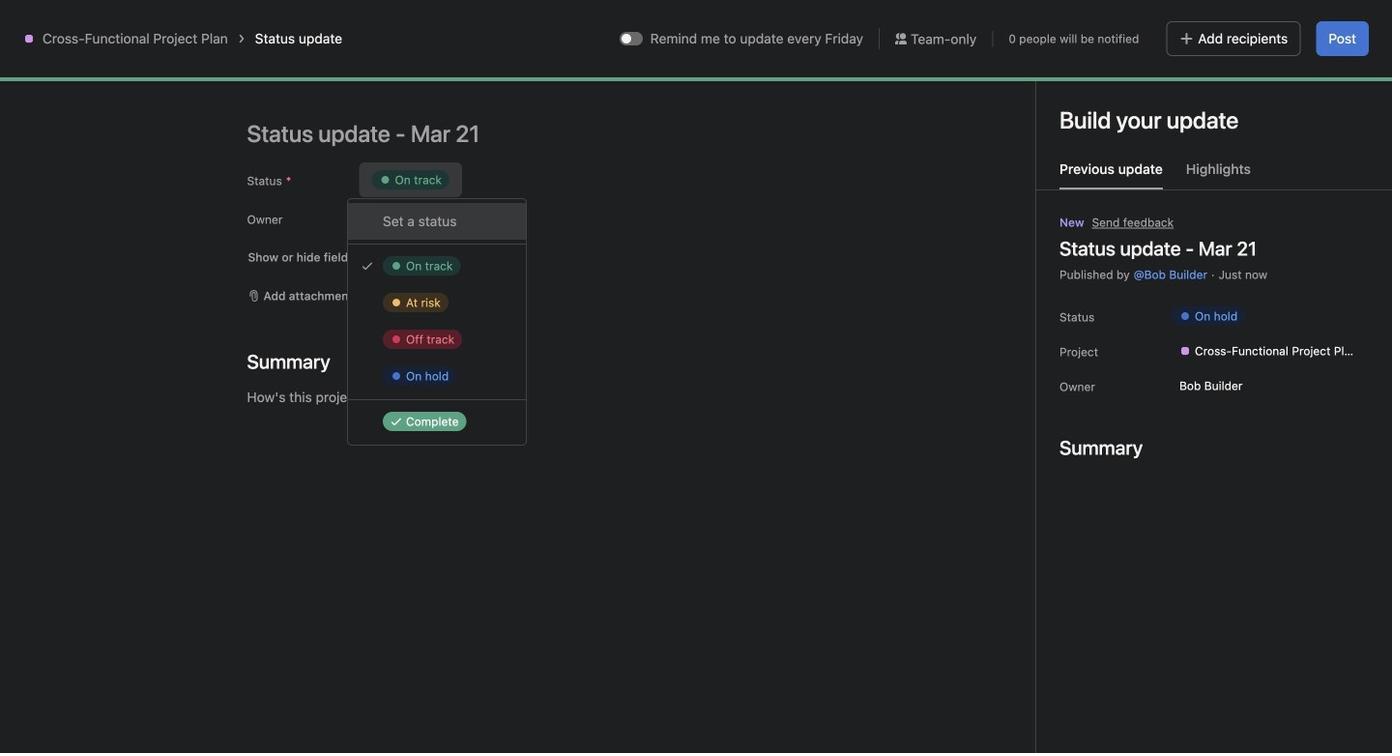 Task type: vqa. For each thing, say whether or not it's contained in the screenshot.
Hide sidebar icon
yes



Task type: locate. For each thing, give the bounding box(es) containing it.
line_and_symbols image
[[267, 71, 290, 94]]

tab list
[[1037, 159, 1393, 191]]

manage project members image
[[1109, 71, 1132, 94]]

option
[[348, 203, 526, 240]]

Section title text field
[[247, 348, 330, 375]]

switch
[[620, 32, 643, 45]]

header planning tree grid
[[232, 352, 1393, 423]]

header next steps tree grid
[[232, 634, 1393, 740]]

row
[[232, 172, 1393, 208], [255, 207, 1369, 209], [232, 262, 1393, 299], [232, 387, 1393, 423], [232, 476, 1393, 512], [232, 511, 1393, 546], [232, 545, 1393, 581], [232, 634, 1393, 670], [232, 669, 1393, 705], [232, 704, 1393, 740]]

None text field
[[313, 55, 580, 90]]

hide sidebar image
[[25, 15, 41, 31]]



Task type: describe. For each thing, give the bounding box(es) containing it.
header milestones tree grid
[[232, 476, 1393, 581]]

Title of update text field
[[247, 112, 827, 155]]

add to starred image
[[617, 65, 632, 80]]



